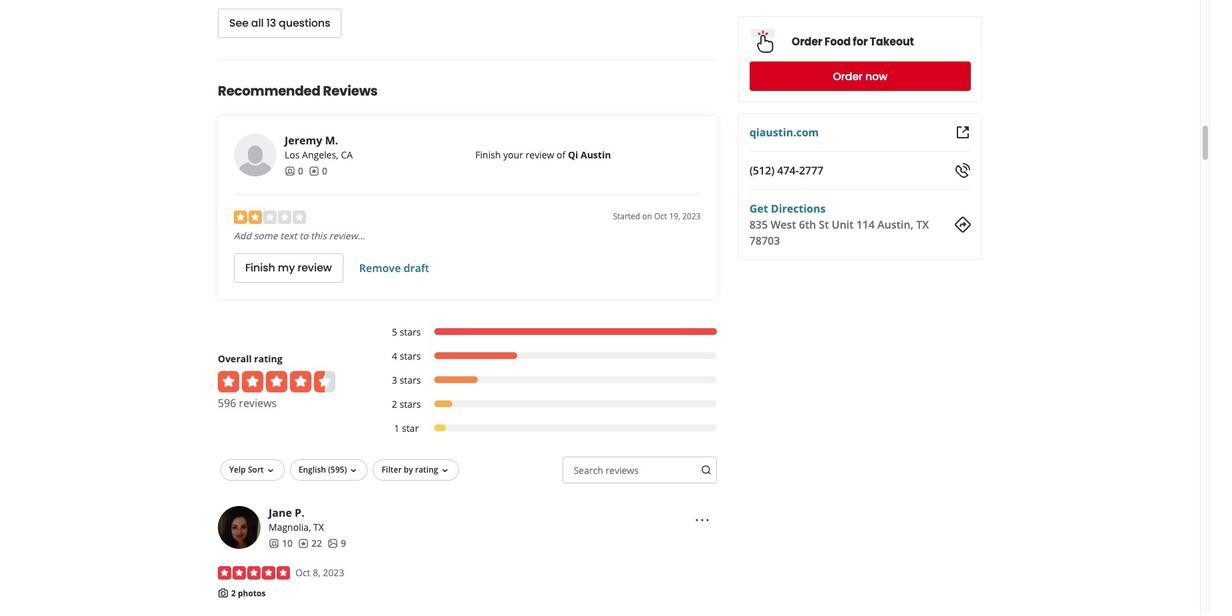 Task type: locate. For each thing, give the bounding box(es) containing it.
2 horizontal spatial 16 chevron down v2 image
[[440, 465, 450, 476]]

6th
[[799, 217, 816, 232]]

1 vertical spatial reviews element
[[298, 537, 322, 550]]

remove
[[359, 261, 401, 275]]

1 16 chevron down v2 image from the left
[[265, 465, 276, 476]]

0 vertical spatial friends element
[[285, 164, 303, 178]]

reviews down 4.5 star rating image
[[239, 396, 277, 410]]

0
[[298, 164, 303, 177], [322, 164, 328, 177]]

1 vertical spatial friends element
[[269, 537, 293, 550]]

stars right 3
[[400, 374, 421, 386]]

order left now
[[833, 69, 863, 84]]

filter
[[382, 464, 402, 475]]

596
[[218, 396, 236, 410]]

1 horizontal spatial review
[[526, 148, 555, 161]]

order now link
[[750, 62, 971, 91]]

search image
[[701, 465, 712, 475]]

2 star rating image
[[234, 210, 306, 224]]

0 vertical spatial oct
[[654, 210, 667, 222]]

see all 13 questions link
[[218, 9, 342, 38]]

rating right 'by'
[[415, 464, 438, 475]]

16 chevron down v2 image right "(595)"
[[348, 465, 359, 476]]

reviews element right 10
[[298, 537, 322, 550]]

835
[[750, 217, 768, 232]]

finish my review
[[245, 260, 332, 276]]

1 horizontal spatial 0
[[322, 164, 328, 177]]

1 horizontal spatial 2023
[[683, 210, 701, 222]]

friends element containing 10
[[269, 537, 293, 550]]

2 stars from the top
[[400, 350, 421, 362]]

1 horizontal spatial tx
[[917, 217, 929, 232]]

1 vertical spatial review
[[298, 260, 332, 276]]

1 horizontal spatial rating
[[415, 464, 438, 475]]

on
[[643, 210, 652, 222]]

1
[[394, 422, 400, 434]]

reviews element containing 22
[[298, 537, 322, 550]]

0 horizontal spatial tx
[[314, 521, 324, 533]]

1 horizontal spatial finish
[[476, 148, 501, 161]]

2 0 from the left
[[322, 164, 328, 177]]

english
[[299, 464, 326, 475]]

  text field inside recommended reviews element
[[563, 456, 717, 483]]

rating inside popup button
[[415, 464, 438, 475]]

1 vertical spatial 2
[[231, 588, 236, 599]]

photos
[[238, 588, 266, 599]]

1 horizontal spatial 2
[[392, 398, 397, 410]]

p.
[[295, 505, 305, 520]]

16 chevron down v2 image inside the filter by rating popup button
[[440, 465, 450, 476]]

friends element down los
[[285, 164, 303, 178]]

1 horizontal spatial oct
[[654, 210, 667, 222]]

0 horizontal spatial 2
[[231, 588, 236, 599]]

0 vertical spatial tx
[[917, 217, 929, 232]]

order
[[792, 34, 823, 49], [833, 69, 863, 84]]

filter reviews by 3 stars rating element
[[378, 374, 717, 387]]

finish left my
[[245, 260, 275, 276]]

5 star rating image
[[218, 566, 290, 579]]

0 horizontal spatial review
[[298, 260, 332, 276]]

tx right austin,
[[917, 217, 929, 232]]

1 horizontal spatial reviews
[[606, 464, 639, 477]]

stars
[[400, 325, 421, 338], [400, 350, 421, 362], [400, 374, 421, 386], [400, 398, 421, 410]]

4 stars from the top
[[400, 398, 421, 410]]

2023
[[683, 210, 701, 222], [323, 566, 344, 579]]

oct left 8,
[[295, 566, 311, 579]]

stars for 3 stars
[[400, 374, 421, 386]]

0 vertical spatial rating
[[254, 352, 283, 365]]

finish left your
[[476, 148, 501, 161]]

474-
[[778, 163, 799, 178]]

stars right 5
[[400, 325, 421, 338]]

0 vertical spatial order
[[792, 34, 823, 49]]

stars up star
[[400, 398, 421, 410]]

(512)
[[750, 163, 775, 178]]

of
[[557, 148, 566, 161]]

order left food
[[792, 34, 823, 49]]

1 horizontal spatial order
[[833, 69, 863, 84]]

16 chevron down v2 image for english (595)
[[348, 465, 359, 476]]

2 stars
[[392, 398, 421, 410]]

reviews element
[[309, 164, 328, 178], [298, 537, 322, 550]]

16 friends v2 image
[[269, 538, 279, 549]]

finish for finish your review of qi austin
[[476, 148, 501, 161]]

0 horizontal spatial finish
[[245, 260, 275, 276]]

get directions 835 west 6th st unit 114 austin, tx 78703
[[750, 201, 929, 248]]

1 vertical spatial tx
[[314, 521, 324, 533]]

search reviews
[[574, 464, 639, 477]]

3
[[392, 374, 397, 386]]

0 right 16 friends v2 image
[[298, 164, 303, 177]]

2 16 chevron down v2 image from the left
[[348, 465, 359, 476]]

16 chevron down v2 image right sort
[[265, 465, 276, 476]]

1 stars from the top
[[400, 325, 421, 338]]

0 horizontal spatial reviews
[[239, 396, 277, 410]]

order now
[[833, 69, 888, 84]]

stars for 2 stars
[[400, 398, 421, 410]]

questions
[[279, 16, 330, 31]]

reviews element down "angeles,"
[[309, 164, 328, 178]]

finish
[[476, 148, 501, 161], [245, 260, 275, 276]]

my
[[278, 260, 295, 276]]

0 vertical spatial reviews
[[239, 396, 277, 410]]

filter reviews by 1 star rating element
[[378, 422, 717, 435]]

16 chevron down v2 image inside english (595) dropdown button
[[348, 465, 359, 476]]

2 right 16 camera v2 icon
[[231, 588, 236, 599]]

reviews
[[239, 396, 277, 410], [606, 464, 639, 477]]

all
[[251, 16, 264, 31]]

reviews for 596 reviews
[[239, 396, 277, 410]]

overall rating
[[218, 352, 283, 365]]

friends element down "magnolia,"
[[269, 537, 293, 550]]

star
[[402, 422, 419, 434]]

tx
[[917, 217, 929, 232], [314, 521, 324, 533]]

ca
[[341, 148, 353, 161]]

2 down 3
[[392, 398, 397, 410]]

magnolia,
[[269, 521, 311, 533]]

0 vertical spatial reviews element
[[309, 164, 328, 178]]

0 vertical spatial review
[[526, 148, 555, 161]]

0 vertical spatial finish
[[476, 148, 501, 161]]

1 vertical spatial oct
[[295, 566, 311, 579]]

1 vertical spatial rating
[[415, 464, 438, 475]]

4.5 star rating image
[[218, 371, 336, 392]]

2
[[392, 398, 397, 410], [231, 588, 236, 599]]

10
[[282, 537, 293, 549]]

0 horizontal spatial 2023
[[323, 566, 344, 579]]

rating
[[254, 352, 283, 365], [415, 464, 438, 475]]

13
[[266, 16, 276, 31]]

review right my
[[298, 260, 332, 276]]

2023 right 19,
[[683, 210, 701, 222]]

1 vertical spatial finish
[[245, 260, 275, 276]]

started
[[613, 210, 641, 222]]

3 16 chevron down v2 image from the left
[[440, 465, 450, 476]]

review for my
[[298, 260, 332, 276]]

1 0 from the left
[[298, 164, 303, 177]]

0 vertical spatial 2023
[[683, 210, 701, 222]]

tx inside jane p. magnolia, tx
[[314, 521, 324, 533]]

friends element
[[285, 164, 303, 178], [269, 537, 293, 550]]

0 inside friends element
[[298, 164, 303, 177]]

2023 right 8,
[[323, 566, 344, 579]]

3 stars from the top
[[400, 374, 421, 386]]

0 horizontal spatial order
[[792, 34, 823, 49]]

  text field
[[563, 456, 717, 483]]

0 right 16 review v2 icon
[[322, 164, 328, 177]]

5 stars
[[392, 325, 421, 338]]

4
[[392, 350, 397, 362]]

review
[[526, 148, 555, 161], [298, 260, 332, 276]]

0 horizontal spatial 16 chevron down v2 image
[[265, 465, 276, 476]]

16 chevron down v2 image inside yelp sort dropdown button
[[265, 465, 276, 476]]

1 horizontal spatial 16 chevron down v2 image
[[348, 465, 359, 476]]

reviews element containing 0
[[309, 164, 328, 178]]

stars right '4'
[[400, 350, 421, 362]]

recommended reviews
[[218, 81, 378, 100]]

review left of
[[526, 148, 555, 161]]

see
[[229, 16, 249, 31]]

reviews right search
[[606, 464, 639, 477]]

order for order now
[[833, 69, 863, 84]]

19,
[[669, 210, 681, 222]]

tx up 22
[[314, 521, 324, 533]]

0 horizontal spatial 0
[[298, 164, 303, 177]]

friends element containing 0
[[285, 164, 303, 178]]

recommended reviews element
[[175, 59, 760, 613]]

jane p. link
[[269, 505, 305, 520]]

oct right on
[[654, 210, 667, 222]]

rating up 4.5 star rating image
[[254, 352, 283, 365]]

search
[[574, 464, 603, 477]]

0 vertical spatial 2
[[392, 398, 397, 410]]

16 chevron down v2 image
[[265, 465, 276, 476], [348, 465, 359, 476], [440, 465, 450, 476]]

1 vertical spatial reviews
[[606, 464, 639, 477]]

food
[[825, 34, 851, 49]]

order food for takeout
[[792, 34, 914, 49]]

1 vertical spatial order
[[833, 69, 863, 84]]

16 review v2 image
[[298, 538, 309, 549]]

16 chevron down v2 image right the filter by rating
[[440, 465, 450, 476]]

filter by rating button
[[373, 459, 459, 481]]

directions
[[771, 201, 826, 216]]



Task type: describe. For each thing, give the bounding box(es) containing it.
for
[[853, 34, 868, 49]]

8,
[[313, 566, 321, 579]]

16 friends v2 image
[[285, 166, 295, 176]]

photo of jane p. image
[[218, 506, 261, 549]]

1 star
[[394, 422, 419, 434]]

2777
[[799, 163, 824, 178]]

1 vertical spatial 2023
[[323, 566, 344, 579]]

78703
[[750, 233, 780, 248]]

text
[[280, 229, 297, 242]]

friends element for jane
[[269, 537, 293, 550]]

stars for 5 stars
[[400, 325, 421, 338]]

3 stars
[[392, 374, 421, 386]]

english (595)
[[299, 464, 347, 475]]

filter by rating
[[382, 464, 438, 475]]

m.
[[325, 133, 338, 148]]

remove draft
[[359, 261, 429, 275]]

your
[[503, 148, 523, 161]]

review…
[[329, 229, 365, 242]]

0 horizontal spatial oct
[[295, 566, 311, 579]]

by
[[404, 464, 413, 475]]

review for your
[[526, 148, 555, 161]]

114
[[857, 217, 875, 232]]

24 directions v2 image
[[955, 217, 971, 233]]

jeremy m. los angeles, ca
[[285, 133, 353, 161]]

add some text to this review…
[[234, 229, 365, 242]]

0 for 16 friends v2 image
[[298, 164, 303, 177]]

remove draft button
[[359, 261, 429, 275]]

order for order food for takeout
[[792, 34, 823, 49]]

finish your review of qi austin
[[476, 148, 611, 161]]

see all 13 questions
[[229, 16, 330, 31]]

oct 8, 2023
[[295, 566, 344, 579]]

24 external link v2 image
[[955, 124, 971, 140]]

reviews
[[323, 81, 378, 100]]

started on oct 19, 2023
[[613, 210, 701, 222]]

overall
[[218, 352, 252, 365]]

to
[[299, 229, 308, 242]]

24 phone v2 image
[[955, 162, 971, 178]]

reviews for search reviews
[[606, 464, 639, 477]]

los
[[285, 148, 300, 161]]

filter reviews by 4 stars rating element
[[378, 350, 717, 363]]

friends element for jeremy
[[285, 164, 303, 178]]

some
[[254, 229, 278, 242]]

16 review v2 image
[[309, 166, 320, 176]]

qiaustin.com link
[[750, 125, 819, 140]]

2 photos link
[[231, 588, 266, 599]]

photo of jeremy m. image
[[234, 134, 277, 176]]

reviews element for m.
[[309, 164, 328, 178]]

jeremy
[[285, 133, 322, 148]]

9
[[341, 537, 346, 549]]

16 camera v2 image
[[218, 587, 229, 598]]

4 stars
[[392, 350, 421, 362]]

filter reviews by 2 stars rating element
[[378, 398, 717, 411]]

0 horizontal spatial rating
[[254, 352, 283, 365]]

this
[[311, 229, 327, 242]]

16 chevron down v2 image for filter by rating
[[440, 465, 450, 476]]

sort
[[248, 464, 264, 475]]

jeremy m. link
[[285, 133, 338, 148]]

22
[[312, 537, 322, 549]]

2 for 2 photos
[[231, 588, 236, 599]]

austin
[[581, 148, 611, 161]]

yelp sort
[[229, 464, 264, 475]]

reviews element for p.
[[298, 537, 322, 550]]

finish for finish my review
[[245, 260, 275, 276]]

west
[[771, 217, 797, 232]]

stars for 4 stars
[[400, 350, 421, 362]]

menu image
[[694, 512, 710, 528]]

draft
[[404, 261, 429, 275]]

0 for 16 review v2 icon
[[322, 164, 328, 177]]

5
[[392, 325, 397, 338]]

2 for 2 stars
[[392, 398, 397, 410]]

jane p. magnolia, tx
[[269, 505, 324, 533]]

get
[[750, 201, 769, 216]]

(512) 474-2777
[[750, 163, 824, 178]]

unit
[[832, 217, 854, 232]]

austin,
[[878, 217, 914, 232]]

(595)
[[328, 464, 347, 475]]

get directions link
[[750, 201, 826, 216]]

filter reviews by 5 stars rating element
[[378, 325, 717, 339]]

2 photos
[[231, 588, 266, 599]]

photos element
[[328, 537, 346, 550]]

english (595) button
[[290, 459, 368, 481]]

now
[[866, 69, 888, 84]]

angeles,
[[302, 148, 339, 161]]

st
[[819, 217, 829, 232]]

add
[[234, 229, 251, 242]]

tx inside get directions 835 west 6th st unit 114 austin, tx 78703
[[917, 217, 929, 232]]

finish my review link
[[234, 253, 343, 283]]

yelp
[[229, 464, 246, 475]]

takeout
[[870, 34, 914, 49]]

yelp sort button
[[221, 459, 285, 481]]

jane
[[269, 505, 292, 520]]

596 reviews
[[218, 396, 277, 410]]

qiaustin.com
[[750, 125, 819, 140]]

16 chevron down v2 image for yelp sort
[[265, 465, 276, 476]]

16 photos v2 image
[[328, 538, 338, 549]]

recommended
[[218, 81, 321, 100]]

qi
[[568, 148, 578, 161]]



Task type: vqa. For each thing, say whether or not it's contained in the screenshot.
2023 to the top
yes



